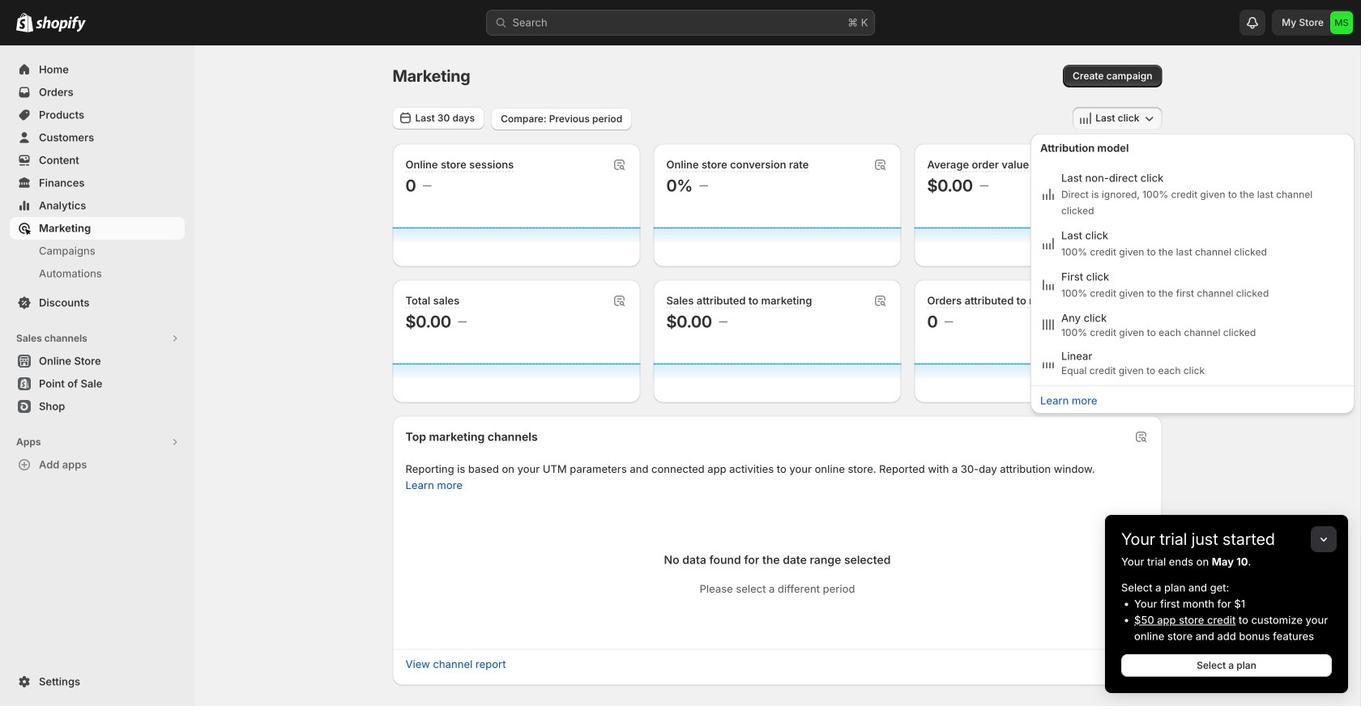 Task type: locate. For each thing, give the bounding box(es) containing it.
shopify image
[[36, 16, 86, 32]]

shopify image
[[16, 13, 33, 32]]

my store image
[[1330, 11, 1353, 34]]

menu
[[1035, 166, 1350, 381]]



Task type: vqa. For each thing, say whether or not it's contained in the screenshot.
"Filter items" text field
no



